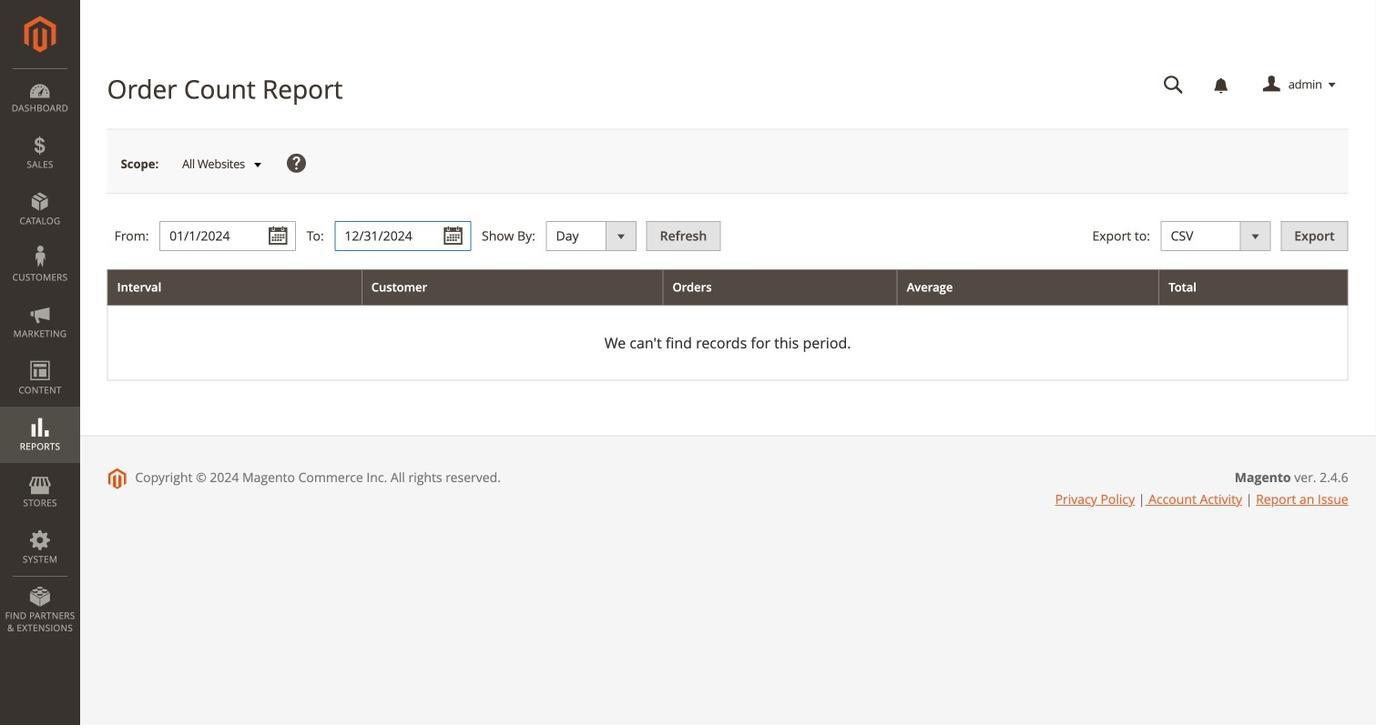 Task type: vqa. For each thing, say whether or not it's contained in the screenshot.
'MENU BAR'
yes



Task type: locate. For each thing, give the bounding box(es) containing it.
None text field
[[160, 221, 296, 252]]

menu bar
[[0, 68, 80, 644]]

magento admin panel image
[[24, 15, 56, 53]]

None text field
[[1151, 69, 1197, 101], [335, 221, 471, 252], [1151, 69, 1197, 101], [335, 221, 471, 252]]



